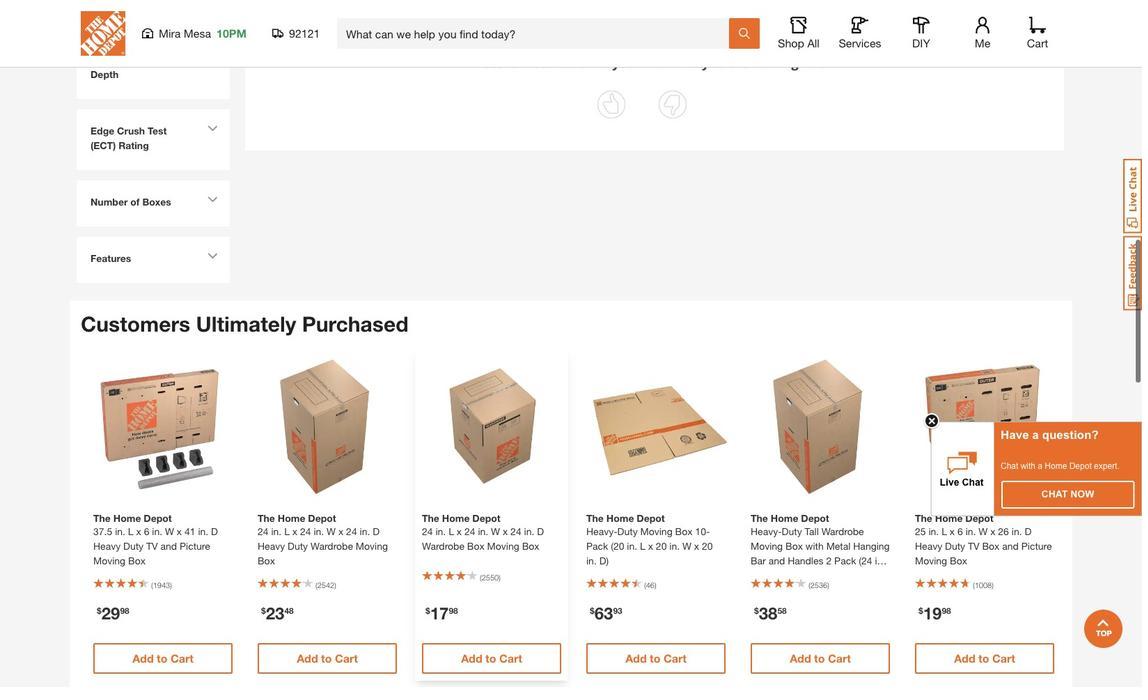 Task type: describe. For each thing, give the bounding box(es) containing it.
depot for 19
[[966, 512, 994, 524]]

purchased
[[302, 311, 409, 337]]

l for 19
[[942, 525, 948, 537]]

2550
[[482, 573, 499, 582]]

the home depot heavy-duty moving box 10- pack (20 in. l x 20 in. w x 20 in. d)
[[587, 512, 713, 566]]

add to cart button for 63
[[587, 643, 726, 673]]

93
[[613, 605, 623, 616]]

add for 17
[[461, 651, 483, 664]]

cart for 19
[[993, 651, 1016, 664]]

feedback link image
[[1124, 236, 1143, 311]]

duty for 23
[[288, 540, 308, 552]]

duty inside the home depot heavy-duty moving box 10- pack (20 in. l x 20 in. w x 20 in. d)
[[618, 525, 638, 537]]

and inside the home depot 25 in. l x 6 in. w x 26 in. d heavy duty tv box and picture moving box
[[1003, 540, 1019, 552]]

chat now
[[1042, 488, 1095, 499]]

17
[[430, 603, 449, 623]]

d for 23
[[373, 525, 380, 537]]

10-
[[696, 525, 710, 537]]

( for 38
[[809, 580, 811, 589]]

heavy for 29
[[93, 540, 121, 552]]

heavy for 23
[[258, 540, 285, 552]]

rating
[[119, 139, 149, 151]]

depot for 38
[[802, 512, 830, 524]]

(ect)
[[91, 139, 116, 151]]

picture inside the home depot 25 in. l x 6 in. w x 26 in. d heavy duty tv box and picture moving box
[[1022, 540, 1053, 552]]

heavy for 19
[[916, 540, 943, 552]]

bar
[[751, 554, 766, 566]]

$ 38 58
[[755, 603, 787, 623]]

24 in. l x 24 in. w x 24 in. d heavy duty wardrobe moving box image
[[251, 349, 404, 502]]

heavy- for 63
[[587, 525, 618, 537]]

have
[[1001, 428, 1030, 441]]

caret icon image for test
[[208, 125, 218, 132]]

box inside "the home depot 24 in. l x 24 in. w x 24 in. d heavy duty wardrobe moving box"
[[258, 554, 275, 566]]

98 for 29
[[120, 605, 129, 616]]

shop all
[[778, 36, 820, 49]]

features
[[91, 252, 131, 264]]

the for 38
[[751, 512, 768, 524]]

caret icon image inside features link
[[208, 253, 218, 259]]

heavy-duty tall wardrobe moving box with metal hanging bar and handles 2 pack (24 in. l x 24 in. w x 44 in. d) image
[[744, 349, 897, 502]]

38
[[759, 603, 778, 623]]

$ for 17
[[426, 605, 430, 616]]

( 1943 )
[[151, 580, 172, 589]]

( 2536 )
[[809, 580, 830, 589]]

l for 23
[[284, 525, 290, 537]]

edge
[[91, 125, 114, 137]]

( for 23
[[316, 580, 317, 589]]

$ 17 98
[[426, 603, 458, 623]]

$ 63 93
[[590, 603, 623, 623]]

$ 23 48
[[261, 603, 294, 623]]

24 in. l x 24 in. w x 24 in. d wardrobe box moving box image
[[415, 349, 569, 502]]

37.5
[[93, 525, 112, 537]]

services button
[[838, 17, 883, 50]]

add to cart for 29
[[132, 651, 194, 664]]

( for 63
[[645, 580, 646, 589]]

length x width x depth
[[91, 54, 168, 80]]

cart for 29
[[171, 651, 194, 664]]

length
[[91, 54, 123, 66]]

26
[[999, 525, 1010, 537]]

the home depot 25 in. l x 6 in. w x 26 in. d heavy duty tv box and picture moving box
[[916, 512, 1053, 566]]

( for 19
[[973, 580, 975, 589]]

wardrobe inside the home depot 24 in. l x 24 in. w x 24 in. d wardrobe box moving box
[[422, 540, 465, 552]]

home for 29
[[113, 512, 141, 524]]

d for 29
[[211, 525, 218, 537]]

depot for 23
[[308, 512, 336, 524]]

add to cart button for 23
[[258, 643, 397, 673]]

the home depot 37.5 in. l x 6 in. w x 41 in. d heavy duty tv and picture moving box
[[93, 512, 218, 566]]

depot for 17
[[473, 512, 501, 524]]

add for 19
[[955, 651, 976, 664]]

2
[[827, 554, 832, 566]]

w for 17
[[491, 525, 500, 537]]

depth
[[91, 68, 119, 80]]

d) inside the home depot heavy-duty moving box 10- pack (20 in. l x 20 in. w x 20 in. d)
[[600, 554, 609, 566]]

test
[[148, 125, 167, 137]]

have a question?
[[1001, 428, 1099, 441]]

ultimately
[[196, 311, 296, 337]]

cart for 38
[[828, 651, 851, 664]]

chat with a home depot expert.
[[1001, 461, 1120, 471]]

of
[[130, 196, 140, 208]]

1 20 from the left
[[656, 540, 667, 552]]

(20
[[611, 540, 625, 552]]

with inside the home depot heavy-duty tall wardrobe moving box with metal hanging bar and handles 2 pack (24 in. l x 24 in. w x 44 in. d)
[[806, 540, 824, 552]]

19
[[924, 603, 942, 623]]

44
[[813, 569, 824, 581]]

length x width x depth link
[[84, 45, 223, 92]]

( 2550 )
[[480, 573, 501, 582]]

0 vertical spatial a
[[1033, 428, 1039, 441]]

w inside the home depot heavy-duty tall wardrobe moving box with metal hanging bar and handles 2 pack (24 in. l x 24 in. w x 44 in. d)
[[794, 569, 803, 581]]

$ for 23
[[261, 605, 266, 616]]

number
[[91, 196, 128, 208]]

me button
[[961, 17, 1005, 50]]

duty for 29
[[123, 540, 144, 552]]

depot for 29
[[144, 512, 172, 524]]

shop all button
[[777, 17, 821, 50]]

1008
[[975, 580, 992, 589]]

to for 17
[[486, 651, 496, 664]]

the home depot heavy-duty tall wardrobe moving box with metal hanging bar and handles 2 pack (24 in. l x 24 in. w x 44 in. d)
[[751, 512, 890, 581]]

add to cart button for 38
[[751, 643, 890, 673]]

add to cart button for 17
[[422, 643, 562, 673]]

box inside the home depot heavy-duty tall wardrobe moving box with metal hanging bar and handles 2 pack (24 in. l x 24 in. w x 44 in. d)
[[786, 540, 803, 552]]

w for 29
[[165, 525, 174, 537]]

the for 23
[[258, 512, 275, 524]]

wardrobe inside "the home depot 24 in. l x 24 in. w x 24 in. d heavy duty wardrobe moving box"
[[311, 540, 353, 552]]

edge crush test (ect) rating
[[91, 125, 167, 151]]

question?
[[1043, 428, 1099, 441]]

duty inside the home depot heavy-duty tall wardrobe moving box with metal hanging bar and handles 2 pack (24 in. l x 24 in. w x 44 in. d)
[[782, 525, 802, 537]]

crush
[[117, 125, 145, 137]]

92121
[[289, 26, 320, 40]]

shop
[[778, 36, 805, 49]]

width
[[134, 54, 160, 66]]

d for 19
[[1025, 525, 1032, 537]]

the home depot 24 in. l x 24 in. w x 24 in. d heavy duty wardrobe moving box
[[258, 512, 388, 566]]

number of boxes link
[[84, 187, 223, 219]]

(24
[[859, 554, 873, 566]]

add to cart button for 19
[[916, 643, 1055, 673]]

me
[[975, 36, 991, 49]]

add to cart for 23
[[297, 651, 358, 664]]

chat now link
[[1003, 481, 1134, 508]]

add for 29
[[132, 651, 154, 664]]

tv for 19
[[968, 540, 980, 552]]

depot left expert.
[[1070, 461, 1092, 471]]

l for 29
[[128, 525, 134, 537]]

d) inside the home depot heavy-duty tall wardrobe moving box with metal hanging bar and handles 2 pack (24 in. l x 24 in. w x 44 in. d)
[[840, 569, 849, 581]]

( 1008 )
[[973, 580, 994, 589]]

) for 29
[[170, 580, 172, 589]]

depot for 63
[[637, 512, 665, 524]]

58
[[778, 605, 787, 616]]



Task type: locate. For each thing, give the bounding box(es) containing it.
23
[[266, 603, 285, 623]]

w inside "the home depot 24 in. l x 24 in. w x 24 in. d heavy duty wardrobe moving box"
[[327, 525, 336, 537]]

5 add from the left
[[790, 651, 811, 664]]

tall
[[805, 525, 819, 537]]

98 inside $ 29 98
[[120, 605, 129, 616]]

98 inside $ 17 98
[[449, 605, 458, 616]]

2 picture from the left
[[1022, 540, 1053, 552]]

1 add from the left
[[132, 651, 154, 664]]

a right have
[[1033, 428, 1039, 441]]

1 horizontal spatial heavy-
[[751, 525, 782, 537]]

heavy- inside the home depot heavy-duty tall wardrobe moving box with metal hanging bar and handles 2 pack (24 in. l x 24 in. w x 44 in. d)
[[751, 525, 782, 537]]

home inside the home depot heavy-duty tall wardrobe moving box with metal hanging bar and handles 2 pack (24 in. l x 24 in. w x 44 in. d)
[[771, 512, 799, 524]]

5 the from the left
[[751, 512, 768, 524]]

pack
[[587, 540, 609, 552], [835, 554, 857, 566]]

4 to from the left
[[650, 651, 661, 664]]

2 add to cart button from the left
[[258, 643, 397, 673]]

6 add to cart from the left
[[955, 651, 1016, 664]]

) down the home depot 25 in. l x 6 in. w x 26 in. d heavy duty tv box and picture moving box in the right bottom of the page
[[992, 580, 994, 589]]

37.5 in. l x 6 in. w x 41 in. d heavy duty tv and picture moving box image
[[86, 349, 240, 502]]

6 right 25
[[958, 525, 963, 537]]

3 add from the left
[[461, 651, 483, 664]]

1 horizontal spatial with
[[1021, 461, 1036, 471]]

w left the 26
[[979, 525, 988, 537]]

) down the home depot 24 in. l x 24 in. w x 24 in. d wardrobe box moving box
[[499, 573, 501, 582]]

1 caret icon image from the top
[[208, 125, 218, 132]]

caret icon image inside edge crush test (ect) rating link
[[208, 125, 218, 132]]

add
[[132, 651, 154, 664], [297, 651, 318, 664], [461, 651, 483, 664], [626, 651, 647, 664], [790, 651, 811, 664], [955, 651, 976, 664]]

heavy down 37.5
[[93, 540, 121, 552]]

24
[[258, 525, 269, 537], [300, 525, 311, 537], [346, 525, 357, 537], [422, 525, 433, 537], [465, 525, 476, 537], [511, 525, 522, 537], [767, 569, 778, 581]]

3 d from the left
[[537, 525, 544, 537]]

1 horizontal spatial tv
[[968, 540, 980, 552]]

1 horizontal spatial 20
[[702, 540, 713, 552]]

1 the from the left
[[93, 512, 111, 524]]

1 6 from the left
[[144, 525, 149, 537]]

4 add from the left
[[626, 651, 647, 664]]

$ inside $ 38 58
[[755, 605, 759, 616]]

home for 38
[[771, 512, 799, 524]]

diy
[[913, 36, 931, 49]]

1 tv from the left
[[146, 540, 158, 552]]

and right bar
[[769, 554, 785, 566]]

box inside the home depot heavy-duty moving box 10- pack (20 in. l x 20 in. w x 20 in. d)
[[676, 525, 693, 537]]

customers ultimately purchased
[[81, 311, 409, 337]]

moving inside the home depot heavy-duty moving box 10- pack (20 in. l x 20 in. w x 20 in. d)
[[641, 525, 673, 537]]

1 $ from the left
[[97, 605, 102, 616]]

2 horizontal spatial wardrobe
[[822, 525, 864, 537]]

heavy inside "the home depot 24 in. l x 24 in. w x 24 in. d heavy duty wardrobe moving box"
[[258, 540, 285, 552]]

0 horizontal spatial and
[[161, 540, 177, 552]]

cart link
[[1023, 17, 1054, 50]]

( down "the home depot 24 in. l x 24 in. w x 24 in. d heavy duty wardrobe moving box" in the left of the page
[[316, 580, 317, 589]]

3 to from the left
[[486, 651, 496, 664]]

moving
[[641, 525, 673, 537], [356, 540, 388, 552], [487, 540, 520, 552], [751, 540, 783, 552], [93, 554, 126, 566], [916, 554, 948, 566]]

1943
[[153, 580, 170, 589]]

( down "the home depot 37.5 in. l x 6 in. w x 41 in. d heavy duty tv and picture moving box"
[[151, 580, 153, 589]]

6 inside "the home depot 37.5 in. l x 6 in. w x 41 in. d heavy duty tv and picture moving box"
[[144, 525, 149, 537]]

1 horizontal spatial picture
[[1022, 540, 1053, 552]]

the for 17
[[422, 512, 440, 524]]

live chat image
[[1124, 159, 1143, 233]]

the inside the home depot heavy-duty moving box 10- pack (20 in. l x 20 in. w x 20 in. d)
[[587, 512, 604, 524]]

home
[[1045, 461, 1068, 471], [113, 512, 141, 524], [278, 512, 305, 524], [442, 512, 470, 524], [607, 512, 634, 524], [771, 512, 799, 524], [936, 512, 963, 524]]

heavy down 25
[[916, 540, 943, 552]]

$ 19 98
[[919, 603, 952, 623]]

depot up 2550
[[473, 512, 501, 524]]

48
[[285, 605, 294, 616]]

0 horizontal spatial with
[[806, 540, 824, 552]]

$ 29 98
[[97, 603, 129, 623]]

$ for 19
[[919, 605, 924, 616]]

to for 63
[[650, 651, 661, 664]]

the inside "the home depot 37.5 in. l x 6 in. w x 41 in. d heavy duty tv and picture moving box"
[[93, 512, 111, 524]]

caret icon image inside number of boxes link
[[208, 197, 218, 203]]

$ inside '$ 19 98'
[[919, 605, 924, 616]]

2 horizontal spatial 98
[[942, 605, 952, 616]]

0 horizontal spatial d)
[[600, 554, 609, 566]]

tv inside the home depot 25 in. l x 6 in. w x 26 in. d heavy duty tv box and picture moving box
[[968, 540, 980, 552]]

10pm
[[217, 26, 247, 40]]

w down handles
[[794, 569, 803, 581]]

1 add to cart from the left
[[132, 651, 194, 664]]

) down "the home depot 24 in. l x 24 in. w x 24 in. d heavy duty wardrobe moving box" in the left of the page
[[335, 580, 336, 589]]

add to cart for 38
[[790, 651, 851, 664]]

the for 19
[[916, 512, 933, 524]]

1 vertical spatial a
[[1038, 461, 1043, 471]]

wardrobe up $ 17 98
[[422, 540, 465, 552]]

w inside "the home depot 37.5 in. l x 6 in. w x 41 in. d heavy duty tv and picture moving box"
[[165, 525, 174, 537]]

heavy-duty moving box 10-pack (20 in. l x 20 in. w x 20 in. d) image
[[580, 349, 733, 502]]

heavy up 48
[[258, 540, 285, 552]]

a
[[1033, 428, 1039, 441], [1038, 461, 1043, 471]]

depot up 46 on the bottom right
[[637, 512, 665, 524]]

tv for 29
[[146, 540, 158, 552]]

2 d from the left
[[373, 525, 380, 537]]

duty inside the home depot 25 in. l x 6 in. w x 26 in. d heavy duty tv box and picture moving box
[[946, 540, 966, 552]]

the home depot 24 in. l x 24 in. w x 24 in. d wardrobe box moving box
[[422, 512, 544, 552]]

the inside the home depot heavy-duty tall wardrobe moving box with metal hanging bar and handles 2 pack (24 in. l x 24 in. w x 44 in. d)
[[751, 512, 768, 524]]

l inside the home depot 24 in. l x 24 in. w x 24 in. d wardrobe box moving box
[[449, 525, 454, 537]]

add to cart button down 93
[[587, 643, 726, 673]]

0 vertical spatial with
[[1021, 461, 1036, 471]]

2 $ from the left
[[261, 605, 266, 616]]

to for 38
[[815, 651, 825, 664]]

w right (20
[[683, 540, 692, 552]]

3 add to cart from the left
[[461, 651, 522, 664]]

depot inside "the home depot 24 in. l x 24 in. w x 24 in. d heavy duty wardrobe moving box"
[[308, 512, 336, 524]]

caret icon image for boxes
[[208, 197, 218, 203]]

w left "41"
[[165, 525, 174, 537]]

features link
[[84, 244, 223, 276]]

20 down 10-
[[702, 540, 713, 552]]

depot up the ( 1008 )
[[966, 512, 994, 524]]

1 heavy from the left
[[93, 540, 121, 552]]

4 add to cart from the left
[[626, 651, 687, 664]]

picture inside "the home depot 37.5 in. l x 6 in. w x 41 in. d heavy duty tv and picture moving box"
[[180, 540, 210, 552]]

1 horizontal spatial 6
[[958, 525, 963, 537]]

in.
[[115, 525, 125, 537], [152, 525, 162, 537], [198, 525, 208, 537], [271, 525, 282, 537], [314, 525, 324, 537], [360, 525, 370, 537], [436, 525, 446, 537], [478, 525, 489, 537], [524, 525, 535, 537], [929, 525, 939, 537], [966, 525, 976, 537], [1012, 525, 1023, 537], [627, 540, 638, 552], [670, 540, 680, 552], [587, 554, 597, 566], [875, 554, 886, 566], [781, 569, 791, 581], [827, 569, 837, 581]]

0 horizontal spatial pack
[[587, 540, 609, 552]]

depot inside the home depot 25 in. l x 6 in. w x 26 in. d heavy duty tv box and picture moving box
[[966, 512, 994, 524]]

add to cart for 19
[[955, 651, 1016, 664]]

2 horizontal spatial heavy
[[916, 540, 943, 552]]

0 horizontal spatial wardrobe
[[311, 540, 353, 552]]

hanging
[[854, 540, 890, 552]]

picture down chat
[[1022, 540, 1053, 552]]

w inside the home depot heavy-duty moving box 10- pack (20 in. l x 20 in. w x 20 in. d)
[[683, 540, 692, 552]]

20
[[656, 540, 667, 552], [702, 540, 713, 552]]

) down "the home depot 37.5 in. l x 6 in. w x 41 in. d heavy duty tv and picture moving box"
[[170, 580, 172, 589]]

home inside "the home depot 37.5 in. l x 6 in. w x 41 in. d heavy duty tv and picture moving box"
[[113, 512, 141, 524]]

depot
[[1070, 461, 1092, 471], [144, 512, 172, 524], [308, 512, 336, 524], [473, 512, 501, 524], [637, 512, 665, 524], [802, 512, 830, 524], [966, 512, 994, 524]]

add for 23
[[297, 651, 318, 664]]

2 tv from the left
[[968, 540, 980, 552]]

3 add to cart button from the left
[[422, 643, 562, 673]]

box
[[676, 525, 693, 537], [467, 540, 485, 552], [522, 540, 540, 552], [786, 540, 803, 552], [983, 540, 1000, 552], [128, 554, 146, 566], [258, 554, 275, 566], [950, 554, 968, 566]]

6 to from the left
[[979, 651, 990, 664]]

mira mesa 10pm
[[159, 26, 247, 40]]

services
[[839, 36, 882, 49]]

add to cart
[[132, 651, 194, 664], [297, 651, 358, 664], [461, 651, 522, 664], [626, 651, 687, 664], [790, 651, 851, 664], [955, 651, 1016, 664]]

4 add to cart button from the left
[[587, 643, 726, 673]]

l inside "the home depot 37.5 in. l x 6 in. w x 41 in. d heavy duty tv and picture moving box"
[[128, 525, 134, 537]]

depot inside the home depot 24 in. l x 24 in. w x 24 in. d wardrobe box moving box
[[473, 512, 501, 524]]

w for 23
[[327, 525, 336, 537]]

d inside "the home depot 37.5 in. l x 6 in. w x 41 in. d heavy duty tv and picture moving box"
[[211, 525, 218, 537]]

0 horizontal spatial 20
[[656, 540, 667, 552]]

( down the home depot heavy-duty moving box 10- pack (20 in. l x 20 in. w x 20 in. d)
[[645, 580, 646, 589]]

and down the 26
[[1003, 540, 1019, 552]]

w up 2550
[[491, 525, 500, 537]]

heavy inside the home depot 25 in. l x 6 in. w x 26 in. d heavy duty tv box and picture moving box
[[916, 540, 943, 552]]

2 vertical spatial caret icon image
[[208, 253, 218, 259]]

6 for 19
[[958, 525, 963, 537]]

cart for 63
[[664, 651, 687, 664]]

$ inside $ 29 98
[[97, 605, 102, 616]]

5 $ from the left
[[755, 605, 759, 616]]

5 add to cart button from the left
[[751, 643, 890, 673]]

heavy-
[[587, 525, 618, 537], [751, 525, 782, 537]]

0 horizontal spatial tv
[[146, 540, 158, 552]]

picture down "41"
[[180, 540, 210, 552]]

tv inside "the home depot 37.5 in. l x 6 in. w x 41 in. d heavy duty tv and picture moving box"
[[146, 540, 158, 552]]

41
[[185, 525, 195, 537]]

home inside "the home depot 24 in. l x 24 in. w x 24 in. d heavy duty wardrobe moving box"
[[278, 512, 305, 524]]

cart for 17
[[500, 651, 522, 664]]

l for 17
[[449, 525, 454, 537]]

picture
[[180, 540, 210, 552], [1022, 540, 1053, 552]]

1 98 from the left
[[120, 605, 129, 616]]

( for 17
[[480, 573, 482, 582]]

the inside the home depot 25 in. l x 6 in. w x 26 in. d heavy duty tv box and picture moving box
[[916, 512, 933, 524]]

) for 38
[[828, 580, 830, 589]]

0 horizontal spatial picture
[[180, 540, 210, 552]]

w inside the home depot 24 in. l x 24 in. w x 24 in. d wardrobe box moving box
[[491, 525, 500, 537]]

caret icon image
[[208, 125, 218, 132], [208, 197, 218, 203], [208, 253, 218, 259]]

depot up the 2542
[[308, 512, 336, 524]]

1 picture from the left
[[180, 540, 210, 552]]

1 d from the left
[[211, 525, 218, 537]]

expert.
[[1095, 461, 1120, 471]]

2 add from the left
[[297, 651, 318, 664]]

l inside "the home depot 24 in. l x 24 in. w x 24 in. d heavy duty wardrobe moving box"
[[284, 525, 290, 537]]

6
[[144, 525, 149, 537], [958, 525, 963, 537]]

(
[[480, 573, 482, 582], [151, 580, 153, 589], [316, 580, 317, 589], [645, 580, 646, 589], [809, 580, 811, 589], [973, 580, 975, 589]]

92121 button
[[272, 26, 321, 40]]

w for 19
[[979, 525, 988, 537]]

( 46 )
[[645, 580, 657, 589]]

2 98 from the left
[[449, 605, 458, 616]]

edge crush test (ect) rating link
[[84, 116, 223, 163]]

1 to from the left
[[157, 651, 168, 664]]

cart inside cart 'link'
[[1028, 36, 1049, 49]]

$ for 29
[[97, 605, 102, 616]]

( left the 44
[[809, 580, 811, 589]]

heavy- inside the home depot heavy-duty moving box 10- pack (20 in. l x 20 in. w x 20 in. d)
[[587, 525, 618, 537]]

63
[[595, 603, 613, 623]]

tv up ( 1943 )
[[146, 540, 158, 552]]

duty inside "the home depot 24 in. l x 24 in. w x 24 in. d heavy duty wardrobe moving box"
[[288, 540, 308, 552]]

moving inside "the home depot 37.5 in. l x 6 in. w x 41 in. d heavy duty tv and picture moving box"
[[93, 554, 126, 566]]

1 vertical spatial d)
[[840, 569, 849, 581]]

6 inside the home depot 25 in. l x 6 in. w x 26 in. d heavy duty tv box and picture moving box
[[958, 525, 963, 537]]

duty inside "the home depot 37.5 in. l x 6 in. w x 41 in. d heavy duty tv and picture moving box"
[[123, 540, 144, 552]]

1 horizontal spatial pack
[[835, 554, 857, 566]]

0 horizontal spatial heavy-
[[587, 525, 618, 537]]

98 for 17
[[449, 605, 458, 616]]

moving inside the home depot heavy-duty tall wardrobe moving box with metal hanging bar and handles 2 pack (24 in. l x 24 in. w x 44 in. d)
[[751, 540, 783, 552]]

customers
[[81, 311, 190, 337]]

add to cart button down $ 17 98
[[422, 643, 562, 673]]

and inside "the home depot 37.5 in. l x 6 in. w x 41 in. d heavy duty tv and picture moving box"
[[161, 540, 177, 552]]

l inside the home depot 25 in. l x 6 in. w x 26 in. d heavy duty tv box and picture moving box
[[942, 525, 948, 537]]

3 caret icon image from the top
[[208, 253, 218, 259]]

( down the home depot 24 in. l x 24 in. w x 24 in. d wardrobe box moving box
[[480, 573, 482, 582]]

What can we help you find today? search field
[[346, 19, 729, 48]]

mira
[[159, 26, 181, 40]]

depot up tall
[[802, 512, 830, 524]]

the
[[93, 512, 111, 524], [258, 512, 275, 524], [422, 512, 440, 524], [587, 512, 604, 524], [751, 512, 768, 524], [916, 512, 933, 524]]

l
[[128, 525, 134, 537], [284, 525, 290, 537], [449, 525, 454, 537], [942, 525, 948, 537], [640, 540, 646, 552], [751, 569, 757, 581]]

46
[[646, 580, 655, 589]]

98 for 19
[[942, 605, 952, 616]]

to for 23
[[321, 651, 332, 664]]

pack down metal
[[835, 554, 857, 566]]

heavy- for 38
[[751, 525, 782, 537]]

heavy inside "the home depot 37.5 in. l x 6 in. w x 41 in. d heavy duty tv and picture moving box"
[[93, 540, 121, 552]]

and up the 1943
[[161, 540, 177, 552]]

) for 19
[[992, 580, 994, 589]]

2 heavy from the left
[[258, 540, 285, 552]]

a right chat
[[1038, 461, 1043, 471]]

box inside "the home depot 37.5 in. l x 6 in. w x 41 in. d heavy duty tv and picture moving box"
[[128, 554, 146, 566]]

cart for 23
[[335, 651, 358, 664]]

wardrobe up the 2542
[[311, 540, 353, 552]]

to for 19
[[979, 651, 990, 664]]

1 horizontal spatial 98
[[449, 605, 458, 616]]

0 vertical spatial d)
[[600, 554, 609, 566]]

3 $ from the left
[[426, 605, 430, 616]]

d inside the home depot 25 in. l x 6 in. w x 26 in. d heavy duty tv box and picture moving box
[[1025, 525, 1032, 537]]

4 d from the left
[[1025, 525, 1032, 537]]

1 vertical spatial caret icon image
[[208, 197, 218, 203]]

0 vertical spatial caret icon image
[[208, 125, 218, 132]]

moving inside the home depot 25 in. l x 6 in. w x 26 in. d heavy duty tv box and picture moving box
[[916, 554, 948, 566]]

( 2542 )
[[316, 580, 336, 589]]

2 add to cart from the left
[[297, 651, 358, 664]]

home for 17
[[442, 512, 470, 524]]

2 20 from the left
[[702, 540, 713, 552]]

mesa
[[184, 26, 211, 40]]

with down tall
[[806, 540, 824, 552]]

all
[[808, 36, 820, 49]]

w inside the home depot 25 in. l x 6 in. w x 26 in. d heavy duty tv box and picture moving box
[[979, 525, 988, 537]]

$ inside the $ 63 93
[[590, 605, 595, 616]]

6 add to cart button from the left
[[916, 643, 1055, 673]]

home inside the home depot heavy-duty moving box 10- pack (20 in. l x 20 in. w x 20 in. d)
[[607, 512, 634, 524]]

2 horizontal spatial and
[[1003, 540, 1019, 552]]

l inside the home depot heavy-duty moving box 10- pack (20 in. l x 20 in. w x 20 in. d)
[[640, 540, 646, 552]]

duty
[[618, 525, 638, 537], [782, 525, 802, 537], [123, 540, 144, 552], [288, 540, 308, 552], [946, 540, 966, 552]]

diy button
[[900, 17, 944, 50]]

pack inside the home depot heavy-duty moving box 10- pack (20 in. l x 20 in. w x 20 in. d)
[[587, 540, 609, 552]]

1 vertical spatial pack
[[835, 554, 857, 566]]

0 horizontal spatial 98
[[120, 605, 129, 616]]

20 up ( 46 )
[[656, 540, 667, 552]]

5 to from the left
[[815, 651, 825, 664]]

25 in. l x 6 in. w x 26 in. d heavy duty tv box and picture moving box image
[[909, 349, 1062, 502]]

( down the home depot 25 in. l x 6 in. w x 26 in. d heavy duty tv box and picture moving box in the right bottom of the page
[[973, 580, 975, 589]]

d for 17
[[537, 525, 544, 537]]

duty for 19
[[946, 540, 966, 552]]

d inside "the home depot 24 in. l x 24 in. w x 24 in. d heavy duty wardrobe moving box"
[[373, 525, 380, 537]]

the home depot logo image
[[81, 11, 125, 56]]

depot inside "the home depot 37.5 in. l x 6 in. w x 41 in. d heavy duty tv and picture moving box"
[[144, 512, 172, 524]]

add to cart button for 29
[[93, 643, 233, 673]]

chat
[[1042, 488, 1068, 499]]

2 caret icon image from the top
[[208, 197, 218, 203]]

heavy- up bar
[[751, 525, 782, 537]]

24 inside the home depot heavy-duty tall wardrobe moving box with metal hanging bar and handles 2 pack (24 in. l x 24 in. w x 44 in. d)
[[767, 569, 778, 581]]

add to cart for 63
[[626, 651, 687, 664]]

2536
[[811, 580, 828, 589]]

1 horizontal spatial heavy
[[258, 540, 285, 552]]

$ for 63
[[590, 605, 595, 616]]

add to cart for 17
[[461, 651, 522, 664]]

6 for 29
[[144, 525, 149, 537]]

l inside the home depot heavy-duty tall wardrobe moving box with metal hanging bar and handles 2 pack (24 in. l x 24 in. w x 44 in. d)
[[751, 569, 757, 581]]

1 horizontal spatial wardrobe
[[422, 540, 465, 552]]

add to cart button down 48
[[258, 643, 397, 673]]

1 horizontal spatial and
[[769, 554, 785, 566]]

w up the 2542
[[327, 525, 336, 537]]

number of boxes
[[91, 196, 171, 208]]

home for 19
[[936, 512, 963, 524]]

with right chat
[[1021, 461, 1036, 471]]

29
[[102, 603, 120, 623]]

6 the from the left
[[916, 512, 933, 524]]

depot inside the home depot heavy-duty moving box 10- pack (20 in. l x 20 in. w x 20 in. d)
[[637, 512, 665, 524]]

1 horizontal spatial d)
[[840, 569, 849, 581]]

6 left "41"
[[144, 525, 149, 537]]

handles
[[788, 554, 824, 566]]

0 horizontal spatial 6
[[144, 525, 149, 537]]

$ for 38
[[755, 605, 759, 616]]

add to cart button down $ 29 98
[[93, 643, 233, 673]]

3 heavy from the left
[[916, 540, 943, 552]]

now
[[1071, 488, 1095, 499]]

3 the from the left
[[422, 512, 440, 524]]

home inside the home depot 25 in. l x 6 in. w x 26 in. d heavy duty tv box and picture moving box
[[936, 512, 963, 524]]

) for 23
[[335, 580, 336, 589]]

d)
[[600, 554, 609, 566], [840, 569, 849, 581]]

25
[[916, 525, 926, 537]]

4 the from the left
[[587, 512, 604, 524]]

boxes
[[142, 196, 171, 208]]

$ inside $ 17 98
[[426, 605, 430, 616]]

4 $ from the left
[[590, 605, 595, 616]]

w
[[165, 525, 174, 537], [327, 525, 336, 537], [491, 525, 500, 537], [979, 525, 988, 537], [683, 540, 692, 552], [794, 569, 803, 581]]

to for 29
[[157, 651, 168, 664]]

) down the home depot heavy-duty moving box 10- pack (20 in. l x 20 in. w x 20 in. d)
[[655, 580, 657, 589]]

2 6 from the left
[[958, 525, 963, 537]]

depot inside the home depot heavy-duty tall wardrobe moving box with metal hanging bar and handles 2 pack (24 in. l x 24 in. w x 44 in. d)
[[802, 512, 830, 524]]

depot up ( 1943 )
[[144, 512, 172, 524]]

) right the 44
[[828, 580, 830, 589]]

add to cart button down '$ 19 98'
[[916, 643, 1055, 673]]

6 add from the left
[[955, 651, 976, 664]]

2 heavy- from the left
[[751, 525, 782, 537]]

heavy
[[93, 540, 121, 552], [258, 540, 285, 552], [916, 540, 943, 552]]

5 add to cart from the left
[[790, 651, 851, 664]]

0 horizontal spatial heavy
[[93, 540, 121, 552]]

1 add to cart button from the left
[[93, 643, 233, 673]]

the for 63
[[587, 512, 604, 524]]

3 98 from the left
[[942, 605, 952, 616]]

and inside the home depot heavy-duty tall wardrobe moving box with metal hanging bar and handles 2 pack (24 in. l x 24 in. w x 44 in. d)
[[769, 554, 785, 566]]

0 vertical spatial pack
[[587, 540, 609, 552]]

add for 63
[[626, 651, 647, 664]]

home inside the home depot 24 in. l x 24 in. w x 24 in. d wardrobe box moving box
[[442, 512, 470, 524]]

1 heavy- from the left
[[587, 525, 618, 537]]

( for 29
[[151, 580, 153, 589]]

moving inside the home depot 24 in. l x 24 in. w x 24 in. d wardrobe box moving box
[[487, 540, 520, 552]]

the inside "the home depot 24 in. l x 24 in. w x 24 in. d heavy duty wardrobe moving box"
[[258, 512, 275, 524]]

6 $ from the left
[[919, 605, 924, 616]]

metal
[[827, 540, 851, 552]]

wardrobe inside the home depot heavy-duty tall wardrobe moving box with metal hanging bar and handles 2 pack (24 in. l x 24 in. w x 44 in. d)
[[822, 525, 864, 537]]

2 the from the left
[[258, 512, 275, 524]]

$
[[97, 605, 102, 616], [261, 605, 266, 616], [426, 605, 430, 616], [590, 605, 595, 616], [755, 605, 759, 616], [919, 605, 924, 616]]

1 vertical spatial with
[[806, 540, 824, 552]]

and
[[161, 540, 177, 552], [1003, 540, 1019, 552], [769, 554, 785, 566]]

the inside the home depot 24 in. l x 24 in. w x 24 in. d wardrobe box moving box
[[422, 512, 440, 524]]

home for 23
[[278, 512, 305, 524]]

chat
[[1001, 461, 1019, 471]]

2542
[[317, 580, 335, 589]]

add for 38
[[790, 651, 811, 664]]

pack inside the home depot heavy-duty tall wardrobe moving box with metal hanging bar and handles 2 pack (24 in. l x 24 in. w x 44 in. d)
[[835, 554, 857, 566]]

98 inside '$ 19 98'
[[942, 605, 952, 616]]

) for 17
[[499, 573, 501, 582]]

98
[[120, 605, 129, 616], [449, 605, 458, 616], [942, 605, 952, 616]]

the for 29
[[93, 512, 111, 524]]

$ inside "$ 23 48"
[[261, 605, 266, 616]]

pack left (20
[[587, 540, 609, 552]]

heavy- up (20
[[587, 525, 618, 537]]

add to cart button down 58
[[751, 643, 890, 673]]

tv
[[146, 540, 158, 552], [968, 540, 980, 552]]

home for 63
[[607, 512, 634, 524]]

d inside the home depot 24 in. l x 24 in. w x 24 in. d wardrobe box moving box
[[537, 525, 544, 537]]

) for 63
[[655, 580, 657, 589]]

wardrobe up metal
[[822, 525, 864, 537]]

tv up the ( 1008 )
[[968, 540, 980, 552]]

2 to from the left
[[321, 651, 332, 664]]

moving inside "the home depot 24 in. l x 24 in. w x 24 in. d heavy duty wardrobe moving box"
[[356, 540, 388, 552]]



Task type: vqa. For each thing, say whether or not it's contained in the screenshot.
second to from the right
yes



